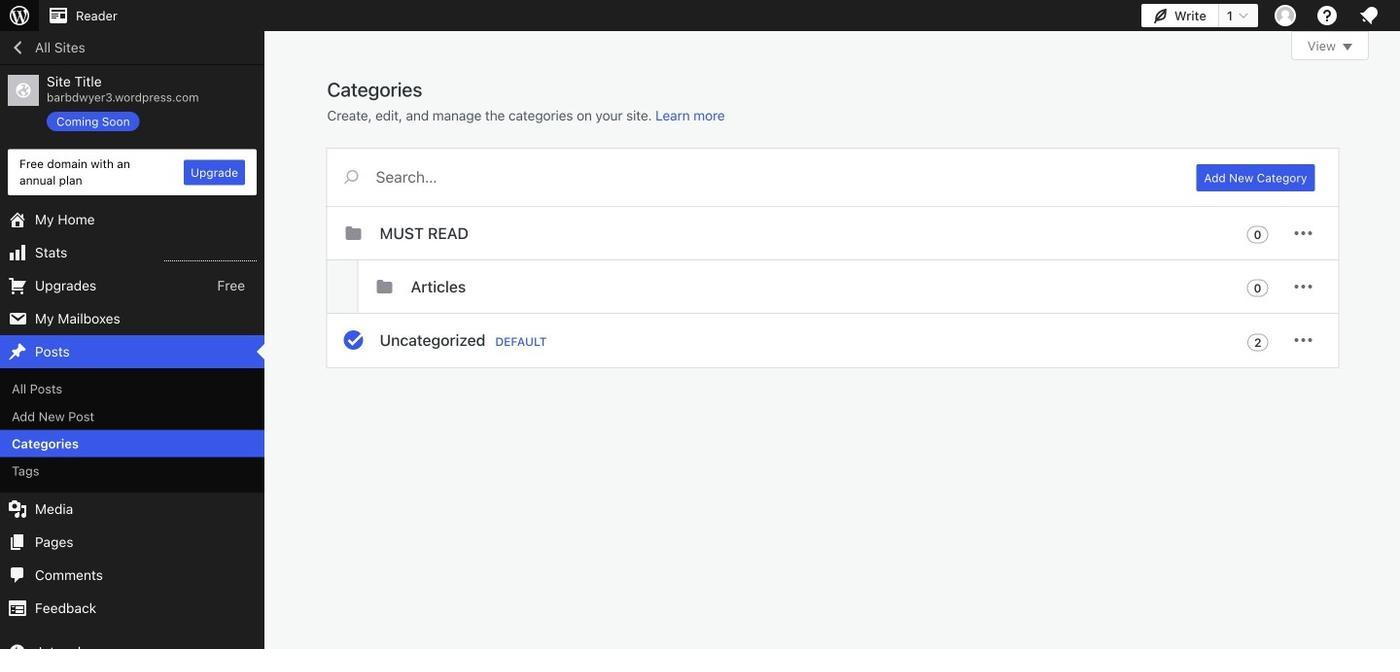 Task type: locate. For each thing, give the bounding box(es) containing it.
Search search field
[[376, 149, 1174, 205]]

highest hourly views 0 image
[[164, 249, 257, 262]]

uncategorized image
[[342, 329, 365, 352]]

1 vertical spatial toggle menu image
[[1292, 275, 1316, 299]]

main content
[[327, 31, 1370, 368]]

manage your notifications image
[[1358, 4, 1381, 27]]

toggle menu image
[[1292, 222, 1316, 245], [1292, 275, 1316, 299], [1292, 329, 1316, 352]]

1 toggle menu image from the top
[[1292, 222, 1316, 245]]

3 toggle menu image from the top
[[1292, 329, 1316, 352]]

row
[[327, 207, 1339, 368]]

0 vertical spatial toggle menu image
[[1292, 222, 1316, 245]]

2 vertical spatial toggle menu image
[[1292, 329, 1316, 352]]

closed image
[[1343, 44, 1353, 51]]

2 toggle menu image from the top
[[1292, 275, 1316, 299]]

None search field
[[327, 149, 1174, 205]]

my profile image
[[1275, 5, 1297, 26]]



Task type: vqa. For each thing, say whether or not it's contained in the screenshot.
row
yes



Task type: describe. For each thing, give the bounding box(es) containing it.
help image
[[1316, 4, 1340, 27]]

manage your sites image
[[8, 4, 31, 27]]

must read image
[[342, 222, 365, 245]]

img image
[[8, 643, 27, 650]]

toggle menu image for articles image
[[1292, 275, 1316, 299]]

toggle menu image for 'uncategorized' image
[[1292, 329, 1316, 352]]

toggle menu image for must read icon
[[1292, 222, 1316, 245]]

articles image
[[373, 275, 396, 299]]

open search image
[[327, 165, 376, 189]]



